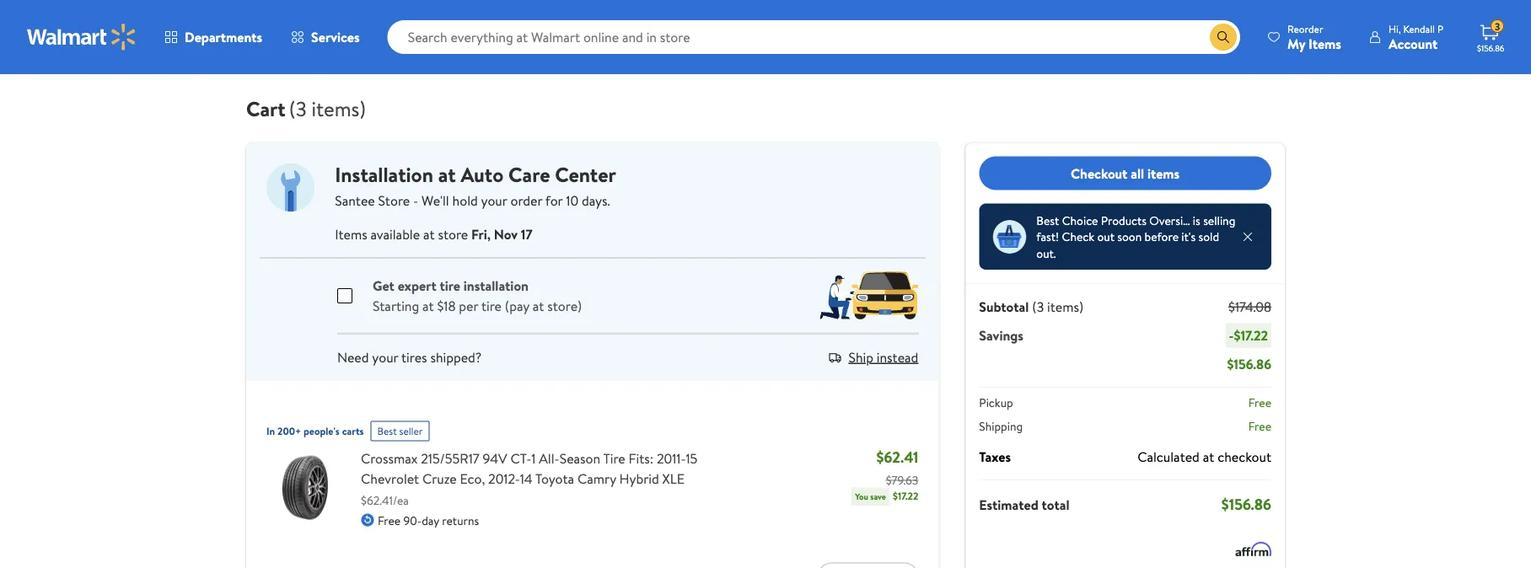 Task type: locate. For each thing, give the bounding box(es) containing it.
departments
[[185, 28, 262, 46]]

all
[[1131, 164, 1145, 182]]

0 vertical spatial items)
[[312, 94, 366, 123]]

(3 right cart
[[289, 94, 307, 123]]

Walmart Site-Wide search field
[[388, 20, 1241, 54]]

items right my
[[1309, 34, 1342, 53]]

total
[[1042, 496, 1070, 514]]

1 vertical spatial $17.22
[[893, 489, 919, 504]]

1 vertical spatial -
[[1230, 326, 1235, 345]]

$62.41
[[877, 447, 919, 468]]

1 vertical spatial items)
[[1048, 298, 1084, 316]]

free
[[1249, 395, 1272, 411], [1249, 418, 1272, 434], [378, 512, 401, 529]]

items inside reorder my items
[[1309, 34, 1342, 53]]

200+
[[278, 424, 301, 439]]

best choice products oversi... is selling fast! check out soon before it's sold out.
[[1037, 212, 1236, 262]]

(pay
[[505, 297, 530, 315]]

reorder my items
[[1288, 22, 1342, 53]]

1 horizontal spatial items)
[[1048, 298, 1084, 316]]

fulfillment logo image
[[267, 163, 315, 212]]

$79.63
[[886, 472, 919, 489]]

items) for subtotal (3 items)
[[1048, 298, 1084, 316]]

best left seller
[[378, 424, 397, 439]]

shipped?
[[431, 348, 482, 367]]

1 vertical spatial free
[[1249, 418, 1272, 434]]

$156.86 down -$17.22
[[1228, 355, 1272, 374]]

best inside best choice products oversi... is selling fast! check out soon before it's sold out.
[[1037, 212, 1060, 229]]

items) down services
[[312, 94, 366, 123]]

$156.86 down 3 on the right
[[1478, 42, 1505, 54]]

215/55r17
[[421, 449, 480, 468]]

all-
[[539, 449, 560, 468]]

tire up $18
[[440, 276, 461, 295]]

xle
[[663, 469, 685, 488]]

crossmax 215/55r17 94v ct-1 all-season tire fits: 2011-15 chevrolet cruze eco, 2012-14 toyota camry hybrid xle, with add-on services, $62.41/ea, 1 in cart image
[[267, 448, 348, 529]]

items) down out.
[[1048, 298, 1084, 316]]

get expert tire installation, starting at $18 per tire (pay at store), page will refresh upon selection element
[[337, 276, 582, 315]]

0 horizontal spatial items
[[335, 225, 367, 243]]

your
[[481, 191, 507, 210], [372, 348, 398, 367]]

0 vertical spatial tire
[[440, 276, 461, 295]]

cart
[[246, 94, 286, 123]]

best for best choice products oversi... is selling fast! check out soon before it's sold out.
[[1037, 212, 1060, 229]]

$17.22 down '$174.08'
[[1235, 326, 1269, 345]]

checkout all items button
[[980, 156, 1272, 190]]

$17.22 inside $62.41 $79.63 you save $17.22
[[893, 489, 919, 504]]

out
[[1098, 229, 1115, 245]]

fast!
[[1037, 229, 1060, 245]]

None checkbox
[[337, 278, 353, 293]]

chevrolet
[[361, 469, 419, 488]]

get
[[373, 276, 395, 295]]

products
[[1102, 212, 1147, 229]]

close nudge image
[[1242, 230, 1255, 244]]

your left tires
[[372, 348, 398, 367]]

order
[[511, 191, 543, 210]]

0 vertical spatial your
[[481, 191, 507, 210]]

1 vertical spatial your
[[372, 348, 398, 367]]

account
[[1389, 34, 1438, 53]]

best left choice
[[1037, 212, 1060, 229]]

items
[[1309, 34, 1342, 53], [335, 225, 367, 243]]

best inside alert
[[378, 424, 397, 439]]

1 horizontal spatial $17.22
[[1235, 326, 1269, 345]]

less than x qty image
[[993, 220, 1027, 254]]

my
[[1288, 34, 1306, 53]]

p
[[1438, 22, 1444, 36]]

0 vertical spatial best
[[1037, 212, 1060, 229]]

$17.22 down $79.63
[[893, 489, 919, 504]]

ct-
[[511, 449, 532, 468]]

0 vertical spatial free
[[1249, 395, 1272, 411]]

0 horizontal spatial (3
[[289, 94, 307, 123]]

need your tires shipped?
[[337, 348, 482, 367]]

installation
[[464, 276, 529, 295]]

save
[[871, 491, 887, 503]]

search icon image
[[1217, 30, 1231, 44]]

(3
[[289, 94, 307, 123], [1033, 298, 1045, 316]]

0 horizontal spatial $17.22
[[893, 489, 919, 504]]

free for pickup
[[1249, 395, 1272, 411]]

your down auto
[[481, 191, 507, 210]]

installation at auto care center santee store - we'll hold your order for 10 days.
[[335, 161, 616, 210]]

0 vertical spatial items
[[1309, 34, 1342, 53]]

0 horizontal spatial best
[[378, 424, 397, 439]]

0 horizontal spatial tire
[[440, 276, 461, 295]]

you
[[856, 491, 869, 503]]

- down '$174.08'
[[1230, 326, 1235, 345]]

tire down installation
[[482, 297, 502, 315]]

fits:
[[629, 449, 654, 468]]

(3 right "subtotal"
[[1033, 298, 1045, 316]]

pickup
[[980, 395, 1014, 411]]

your inside installation at auto care center santee store - we'll hold your order for 10 days.
[[481, 191, 507, 210]]

1 vertical spatial items
[[335, 225, 367, 243]]

free 90-day returns
[[378, 512, 479, 529]]

1 vertical spatial best
[[378, 424, 397, 439]]

$174.08
[[1229, 298, 1272, 316]]

1 vertical spatial tire
[[482, 297, 502, 315]]

- left we'll
[[413, 191, 419, 210]]

starting
[[373, 297, 419, 315]]

instead
[[877, 348, 919, 367]]

in 200+ people's carts
[[267, 424, 364, 439]]

at up we'll
[[438, 161, 456, 189]]

tire
[[440, 276, 461, 295], [482, 297, 502, 315]]

hi,
[[1389, 22, 1402, 36]]

$62.41 $79.63 you save $17.22
[[856, 447, 919, 504]]

Search search field
[[388, 20, 1241, 54]]

90-
[[404, 512, 422, 529]]

at inside installation at auto care center santee store - we'll hold your order for 10 days.
[[438, 161, 456, 189]]

$18
[[437, 297, 456, 315]]

0 vertical spatial (3
[[289, 94, 307, 123]]

for
[[546, 191, 563, 210]]

none checkbox inside get expert tire installation, starting at $18 per tire (pay at store), page will refresh upon selection element
[[337, 278, 353, 293]]

0 vertical spatial -
[[413, 191, 419, 210]]

0 horizontal spatial -
[[413, 191, 419, 210]]

1 horizontal spatial your
[[481, 191, 507, 210]]

checkout all items
[[1071, 164, 1180, 182]]

0 vertical spatial $17.22
[[1235, 326, 1269, 345]]

best seller
[[378, 424, 423, 439]]

1 horizontal spatial (3
[[1033, 298, 1045, 316]]

0 horizontal spatial your
[[372, 348, 398, 367]]

1 horizontal spatial best
[[1037, 212, 1060, 229]]

center
[[555, 161, 616, 189]]

0 horizontal spatial items)
[[312, 94, 366, 123]]

$156.86
[[1478, 42, 1505, 54], [1228, 355, 1272, 374], [1222, 494, 1272, 515]]

$156.86 up affirm image
[[1222, 494, 1272, 515]]

affirm image
[[1236, 542, 1272, 557]]

1 horizontal spatial items
[[1309, 34, 1342, 53]]

hi, kendall p account
[[1389, 22, 1444, 53]]

ship instead
[[849, 348, 919, 367]]

auto
[[461, 161, 504, 189]]

items down santee
[[335, 225, 367, 243]]

estimated
[[980, 496, 1039, 514]]

1 vertical spatial (3
[[1033, 298, 1045, 316]]

fri,
[[472, 225, 491, 243]]

free for shipping
[[1249, 418, 1272, 434]]



Task type: vqa. For each thing, say whether or not it's contained in the screenshot.
P at top right
yes



Task type: describe. For each thing, give the bounding box(es) containing it.
at left checkout
[[1204, 448, 1215, 466]]

camry
[[578, 469, 616, 488]]

care
[[509, 161, 550, 189]]

reorder
[[1288, 22, 1324, 36]]

$62.41/ea
[[361, 493, 409, 509]]

sold
[[1199, 229, 1220, 245]]

seller
[[399, 424, 423, 439]]

store
[[438, 225, 468, 243]]

services button
[[277, 17, 374, 57]]

best for best seller
[[378, 424, 397, 439]]

kendall
[[1404, 22, 1436, 36]]

ship instead button
[[849, 348, 919, 367]]

in 200+ people's carts alert
[[267, 415, 364, 442]]

2011-
[[657, 449, 686, 468]]

tires
[[402, 348, 427, 367]]

17
[[521, 225, 533, 243]]

1 horizontal spatial -
[[1230, 326, 1235, 345]]

savings
[[980, 326, 1024, 345]]

choice
[[1063, 212, 1099, 229]]

2012-
[[489, 469, 520, 488]]

days.
[[582, 191, 610, 210]]

walmart image
[[27, 24, 137, 51]]

items) for cart (3 items)
[[312, 94, 366, 123]]

carts
[[342, 424, 364, 439]]

returns
[[442, 512, 479, 529]]

expert
[[398, 276, 437, 295]]

selling
[[1204, 212, 1236, 229]]

available
[[371, 225, 420, 243]]

departments button
[[150, 17, 277, 57]]

get expert tire installation starting at $18 per tire (pay at store)
[[373, 276, 582, 315]]

before
[[1145, 229, 1179, 245]]

hold
[[453, 191, 478, 210]]

1 horizontal spatial tire
[[482, 297, 502, 315]]

check
[[1062, 229, 1095, 245]]

0 vertical spatial $156.86
[[1478, 42, 1505, 54]]

taxes
[[980, 448, 1011, 466]]

estimated total
[[980, 496, 1070, 514]]

1 vertical spatial $156.86
[[1228, 355, 1272, 374]]

3
[[1496, 19, 1501, 33]]

soon
[[1118, 229, 1142, 245]]

checkout
[[1218, 448, 1272, 466]]

crossmax
[[361, 449, 418, 468]]

(3 for cart
[[289, 94, 307, 123]]

need
[[337, 348, 369, 367]]

-$17.22
[[1230, 326, 1269, 345]]

installation
[[335, 161, 434, 189]]

checkout
[[1071, 164, 1128, 182]]

subtotal
[[980, 298, 1029, 316]]

subtotal (3 items)
[[980, 298, 1084, 316]]

- inside installation at auto care center santee store - we'll hold your order for 10 days.
[[413, 191, 419, 210]]

we'll
[[422, 191, 449, 210]]

94v
[[483, 449, 508, 468]]

15
[[686, 449, 698, 468]]

2 vertical spatial $156.86
[[1222, 494, 1272, 515]]

items available at store fri, nov 17
[[335, 225, 533, 243]]

day
[[422, 512, 439, 529]]

at left $18
[[423, 297, 434, 315]]

per
[[459, 297, 479, 315]]

best seller alert
[[371, 415, 430, 442]]

season
[[560, 449, 601, 468]]

calculated
[[1138, 448, 1200, 466]]

people's
[[304, 424, 340, 439]]

out.
[[1037, 245, 1057, 262]]

1
[[532, 449, 536, 468]]

services
[[311, 28, 360, 46]]

store)
[[548, 297, 582, 315]]

crossmax 215/55r17 94v ct-1 all-season tire fits: 2011-15 chevrolet cruze eco, 2012-14 toyota camry hybrid xle link
[[361, 448, 713, 489]]

(3 for subtotal
[[1033, 298, 1045, 316]]

10
[[566, 191, 579, 210]]

at left store at the top left
[[423, 225, 435, 243]]

14
[[520, 469, 533, 488]]

santee
[[335, 191, 375, 210]]

hybrid
[[620, 469, 659, 488]]

toyota
[[536, 469, 575, 488]]

oversi...
[[1150, 212, 1191, 229]]

eco,
[[460, 469, 485, 488]]

crossmax 215/55r17 94v ct-1 all-season tire fits: 2011-15 chevrolet cruze eco, 2012-14 toyota camry hybrid xle $62.41/ea
[[361, 449, 698, 509]]

at right the "(pay"
[[533, 297, 544, 315]]

nov
[[494, 225, 518, 243]]

cruze
[[423, 469, 457, 488]]

2 vertical spatial free
[[378, 512, 401, 529]]

cart (3 items)
[[246, 94, 366, 123]]

ship
[[849, 348, 874, 367]]



